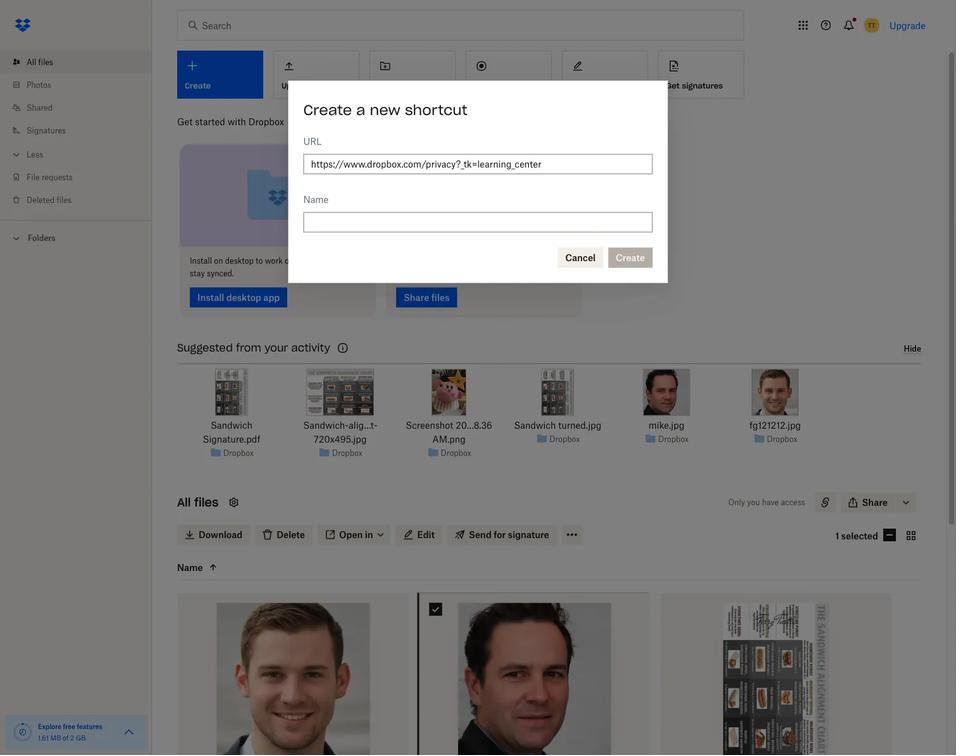 Task type: vqa. For each thing, say whether or not it's contained in the screenshot.
"Edit PDF"
yes



Task type: locate. For each thing, give the bounding box(es) containing it.
1 horizontal spatial get
[[666, 81, 680, 91]]

file, mike.jpg row
[[419, 593, 650, 756]]

1 horizontal spatial with
[[436, 256, 452, 266]]

sandwich up signature.pdf
[[211, 420, 252, 431]]

dropbox link down sandwich turned.jpg link
[[549, 433, 580, 446]]

2 on from the left
[[285, 256, 294, 266]]

only you have access
[[728, 498, 805, 508]]

get left signatures
[[666, 81, 680, 91]]

file, sandwich signature.pdf row
[[660, 593, 892, 756]]

0 vertical spatial share
[[396, 256, 417, 266]]

get for get signatures
[[666, 81, 680, 91]]

with inside share files with anyone and control edit or view access.
[[436, 256, 452, 266]]

edit pdf
[[570, 81, 602, 91]]

shortcut creation modal dialog
[[288, 81, 668, 283]]

dropbox down the fg121212.jpg link at the bottom right of page
[[767, 434, 798, 444]]

0 vertical spatial create
[[378, 81, 404, 91]]

sandwich inside sandwich signature.pdf
[[211, 420, 252, 431]]

mb
[[50, 734, 61, 742]]

gb
[[76, 734, 86, 742]]

/sandwich turned.jpg image
[[541, 369, 574, 416]]

on
[[214, 256, 223, 266], [285, 256, 294, 266]]

dropbox down "mike.jpg" in the right of the page
[[658, 434, 689, 444]]

1 vertical spatial share
[[862, 497, 888, 508]]

get
[[666, 81, 680, 91], [177, 116, 193, 127]]

create up create a new shortcut
[[378, 81, 404, 91]]

dropbox link down the fg121212.jpg link at the bottom right of page
[[767, 433, 798, 446]]

dropbox link
[[549, 433, 580, 446], [658, 433, 689, 446], [767, 433, 798, 446], [223, 447, 254, 459], [332, 447, 363, 459], [441, 447, 471, 459]]

dropbox down the 720x495.jpg
[[332, 448, 363, 458]]

dropbox down sandwich turned.jpg link
[[549, 434, 580, 444]]

0 horizontal spatial and
[[337, 256, 351, 266]]

name
[[303, 194, 329, 205], [177, 562, 203, 573]]

1 horizontal spatial name
[[303, 194, 329, 205]]

all files inside list item
[[27, 57, 53, 67]]

dropbox right the started
[[248, 116, 284, 127]]

1 vertical spatial create
[[303, 101, 352, 119]]

share up access.
[[396, 256, 417, 266]]

create
[[378, 81, 404, 91], [303, 101, 352, 119]]

1 and from the left
[[337, 256, 351, 266]]

share inside button
[[862, 497, 888, 508]]

get for get started with dropbox
[[177, 116, 193, 127]]

all files
[[27, 57, 53, 67], [177, 496, 219, 510]]

1 horizontal spatial all files
[[177, 496, 219, 510]]

0 horizontal spatial share
[[396, 256, 417, 266]]

get inside button
[[666, 81, 680, 91]]

deleted files link
[[10, 189, 152, 211]]

dropbox down signature.pdf
[[223, 448, 254, 458]]

edit pdf button
[[562, 51, 648, 99]]

explore
[[38, 723, 61, 731]]

0 vertical spatial all files
[[27, 57, 53, 67]]

0 vertical spatial with
[[228, 116, 246, 127]]

0 horizontal spatial get
[[177, 116, 193, 127]]

1 horizontal spatial on
[[285, 256, 294, 266]]

and inside install on desktop to work on files offline and stay synced.
[[337, 256, 351, 266]]

dropbox for sandwich signature.pdf
[[223, 448, 254, 458]]

work
[[265, 256, 283, 266]]

1 horizontal spatial sandwich
[[514, 420, 556, 431]]

1 vertical spatial name
[[177, 562, 203, 573]]

0 horizontal spatial all files
[[27, 57, 53, 67]]

sandwich for sandwich turned.jpg
[[514, 420, 556, 431]]

on up synced.
[[214, 256, 223, 266]]

with
[[228, 116, 246, 127], [436, 256, 452, 266]]

1 horizontal spatial share
[[862, 497, 888, 508]]

on right work
[[285, 256, 294, 266]]

dropbox link down "mike.jpg" in the right of the page
[[658, 433, 689, 446]]

1 selected
[[835, 531, 878, 541]]

share inside share files with anyone and control edit or view access.
[[396, 256, 417, 266]]

and left control
[[482, 256, 496, 266]]

1 horizontal spatial all
[[177, 496, 191, 510]]

a
[[356, 101, 365, 119]]

URL text field
[[311, 157, 645, 171]]

signatures
[[27, 126, 66, 135]]

screenshot 20…8.36 am.png link
[[403, 419, 495, 446]]

share files with anyone and control edit or view access.
[[396, 256, 566, 278]]

shortcut
[[405, 101, 468, 119]]

/screenshot 2023-08-18 at 9.48.36 am.png image
[[432, 369, 466, 416]]

files inside install on desktop to work on files offline and stay synced.
[[296, 256, 311, 266]]

dropbox link down the 720x495.jpg
[[332, 447, 363, 459]]

photos
[[27, 80, 51, 90]]

suggested from your activity
[[177, 342, 330, 355]]

1 vertical spatial all files
[[177, 496, 219, 510]]

1 horizontal spatial and
[[482, 256, 496, 266]]

0 horizontal spatial on
[[214, 256, 223, 266]]

sandwich for sandwich signature.pdf
[[211, 420, 252, 431]]

/mike.jpg image
[[643, 369, 690, 416]]

share
[[396, 256, 417, 266], [862, 497, 888, 508]]

dropbox link down the am.png
[[441, 447, 471, 459]]

file, fg121212.jpg row
[[178, 593, 409, 756]]

share for share
[[862, 497, 888, 508]]

signatures
[[682, 81, 723, 91]]

1 vertical spatial all
[[177, 496, 191, 510]]

record
[[474, 81, 502, 91]]

0 horizontal spatial create
[[303, 101, 352, 119]]

1.61
[[38, 734, 49, 742]]

dropbox link for sandwich-alig…t- 720x495.jpg
[[332, 447, 363, 459]]

sandwich down the /sandwich turned.jpg image
[[514, 420, 556, 431]]

sandwich turned.jpg
[[514, 420, 602, 431]]

create left a
[[303, 101, 352, 119]]

with left the anyone
[[436, 256, 452, 266]]

720x495.jpg
[[314, 434, 367, 445]]

dropbox link for mike.jpg
[[658, 433, 689, 446]]

dropbox for sandwich-alig…t- 720x495.jpg
[[332, 448, 363, 458]]

file
[[27, 172, 40, 182]]

with right the started
[[228, 116, 246, 127]]

create inside button
[[378, 81, 404, 91]]

0 vertical spatial name
[[303, 194, 329, 205]]

/sandwich alignment chart 720x495.jpg image
[[307, 369, 374, 416]]

sandwich signature.pdf link
[[186, 419, 277, 446]]

with for files
[[436, 256, 452, 266]]

file requests
[[27, 172, 73, 182]]

share up selected
[[862, 497, 888, 508]]

and
[[337, 256, 351, 266], [482, 256, 496, 266]]

0 vertical spatial get
[[666, 81, 680, 91]]

/fg121212.jpg image
[[752, 369, 799, 416]]

all
[[27, 57, 36, 67], [177, 496, 191, 510]]

dropbox down the am.png
[[441, 448, 471, 458]]

0 vertical spatial all
[[27, 57, 36, 67]]

0 horizontal spatial all
[[27, 57, 36, 67]]

dropbox image
[[10, 13, 35, 38]]

less image
[[10, 148, 23, 161]]

create for create folder
[[378, 81, 404, 91]]

create folder
[[378, 81, 429, 91]]

screenshot 20…8.36 am.png
[[406, 420, 492, 445]]

0 horizontal spatial sandwich
[[211, 420, 252, 431]]

and right offline
[[337, 256, 351, 266]]

1 vertical spatial get
[[177, 116, 193, 127]]

free
[[63, 723, 75, 731]]

2 and from the left
[[482, 256, 496, 266]]

0 horizontal spatial with
[[228, 116, 246, 127]]

create inside shortcut creation modal dialog
[[303, 101, 352, 119]]

requests
[[42, 172, 73, 182]]

dropbox for mike.jpg
[[658, 434, 689, 444]]

get left the started
[[177, 116, 193, 127]]

1 sandwich from the left
[[211, 420, 252, 431]]

dropbox link for sandwich signature.pdf
[[223, 447, 254, 459]]

dropbox link down signature.pdf
[[223, 447, 254, 459]]

list
[[0, 43, 152, 220]]

files
[[38, 57, 53, 67], [57, 195, 72, 205], [296, 256, 311, 266], [419, 256, 434, 266], [194, 496, 219, 510]]

upgrade
[[890, 20, 926, 31]]

0 horizontal spatial name
[[177, 562, 203, 573]]

20…8.36
[[456, 420, 492, 431]]

1 horizontal spatial create
[[378, 81, 404, 91]]

new
[[370, 101, 401, 119]]

dropbox
[[248, 116, 284, 127], [549, 434, 580, 444], [658, 434, 689, 444], [767, 434, 798, 444], [223, 448, 254, 458], [332, 448, 363, 458], [441, 448, 471, 458]]

2 sandwich from the left
[[514, 420, 556, 431]]

get signatures button
[[658, 51, 744, 99]]

am.png
[[432, 434, 466, 445]]

1 vertical spatial with
[[436, 256, 452, 266]]

2
[[70, 734, 74, 742]]

deleted files
[[27, 195, 72, 205]]



Task type: describe. For each thing, give the bounding box(es) containing it.
have
[[762, 498, 779, 508]]

get signatures
[[666, 81, 723, 91]]

fg121212.jpg link
[[750, 419, 801, 433]]

1 on from the left
[[214, 256, 223, 266]]

sandwich-
[[303, 420, 349, 431]]

less
[[27, 150, 43, 159]]

or
[[541, 256, 548, 266]]

offline
[[313, 256, 335, 266]]

files inside list item
[[38, 57, 53, 67]]

anyone
[[454, 256, 480, 266]]

name button
[[177, 560, 283, 575]]

shared
[[27, 103, 53, 112]]

access
[[781, 498, 805, 508]]

all inside list item
[[27, 57, 36, 67]]

synced.
[[207, 269, 234, 278]]

name inside button
[[177, 562, 203, 573]]

and inside share files with anyone and control edit or view access.
[[482, 256, 496, 266]]

signatures link
[[10, 119, 152, 142]]

features
[[77, 723, 102, 731]]

explore free features 1.61 mb of 2 gb
[[38, 723, 102, 742]]

upgrade link
[[890, 20, 926, 31]]

of
[[63, 734, 69, 742]]

with for started
[[228, 116, 246, 127]]

from
[[236, 342, 261, 355]]

pdf
[[587, 81, 602, 91]]

Name text field
[[311, 215, 645, 229]]

screenshot
[[406, 420, 453, 431]]

desktop
[[225, 256, 254, 266]]

get started with dropbox
[[177, 116, 284, 127]]

/sandwich signature.pdf image
[[215, 369, 248, 416]]

alig…t-
[[349, 420, 377, 431]]

url
[[303, 136, 322, 147]]

cancel button
[[558, 248, 603, 268]]

mike.jpg link
[[649, 419, 685, 433]]

only
[[728, 498, 745, 508]]

list containing all files
[[0, 43, 152, 220]]

signature.pdf
[[203, 434, 260, 445]]

name inside shortcut creation modal dialog
[[303, 194, 329, 205]]

edit
[[525, 256, 539, 266]]

all files link
[[10, 51, 152, 73]]

sandwich signature.pdf
[[203, 420, 260, 445]]

sandwich-alig…t- 720x495.jpg
[[303, 420, 377, 445]]

you
[[747, 498, 760, 508]]

dropbox for screenshot 20…8.36 am.png
[[441, 448, 471, 458]]

suggested
[[177, 342, 233, 355]]

install on desktop to work on files offline and stay synced.
[[190, 256, 351, 278]]

dropbox link for screenshot 20…8.36 am.png
[[441, 447, 471, 459]]

access.
[[396, 269, 422, 278]]

edit
[[570, 81, 585, 91]]

share button
[[841, 493, 895, 513]]

selected
[[841, 531, 878, 541]]

started
[[195, 116, 225, 127]]

turned.jpg
[[558, 420, 602, 431]]

fg121212.jpg
[[750, 420, 801, 431]]

1
[[835, 531, 839, 541]]

photos link
[[10, 73, 152, 96]]

quota usage element
[[13, 723, 33, 743]]

folder
[[406, 81, 429, 91]]

dropbox link for sandwich turned.jpg
[[549, 433, 580, 446]]

record button
[[466, 51, 552, 99]]

deleted
[[27, 195, 55, 205]]

folders
[[28, 234, 55, 243]]

your
[[264, 342, 288, 355]]

dropbox for sandwich turned.jpg
[[549, 434, 580, 444]]

cancel
[[565, 252, 596, 263]]

install
[[190, 256, 212, 266]]

stay
[[190, 269, 205, 278]]

create folder button
[[370, 51, 456, 99]]

view
[[550, 256, 566, 266]]

files inside share files with anyone and control edit or view access.
[[419, 256, 434, 266]]

folders button
[[0, 228, 152, 247]]

dropbox link for fg121212.jpg
[[767, 433, 798, 446]]

create a new shortcut
[[303, 101, 468, 119]]

share for share files with anyone and control edit or view access.
[[396, 256, 417, 266]]

sandwich-alig…t- 720x495.jpg link
[[294, 419, 386, 446]]

mike.jpg
[[649, 420, 685, 431]]

dropbox for fg121212.jpg
[[767, 434, 798, 444]]

to
[[256, 256, 263, 266]]

activity
[[291, 342, 330, 355]]

control
[[498, 256, 523, 266]]

sandwich turned.jpg link
[[514, 419, 602, 433]]

file requests link
[[10, 166, 152, 189]]

all files list item
[[0, 51, 152, 73]]

shared link
[[10, 96, 152, 119]]

create for create a new shortcut
[[303, 101, 352, 119]]



